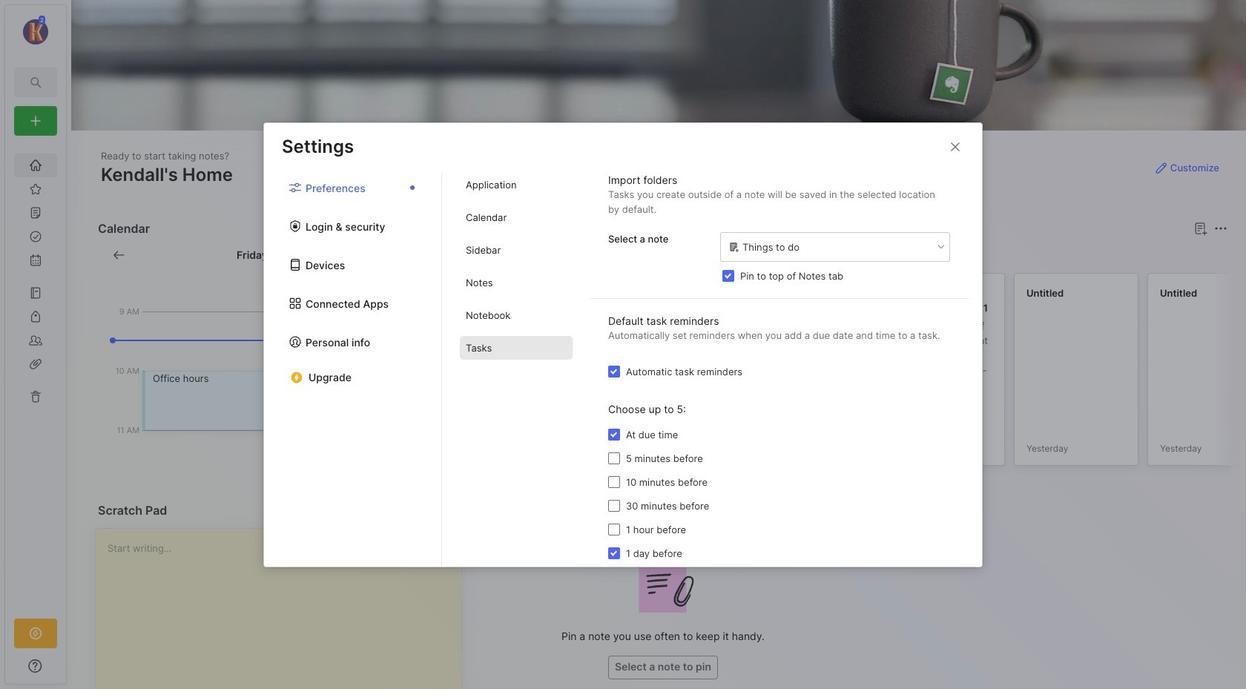 Task type: vqa. For each thing, say whether or not it's contained in the screenshot.
checkbox
yes



Task type: describe. For each thing, give the bounding box(es) containing it.
Default task note field
[[720, 231, 951, 263]]

close image
[[946, 138, 964, 155]]

edit search image
[[27, 73, 45, 91]]

Start writing… text field
[[108, 529, 460, 689]]

upgrade image
[[27, 625, 45, 642]]



Task type: locate. For each thing, give the bounding box(es) containing it.
main element
[[0, 0, 71, 689]]

None checkbox
[[608, 365, 620, 377], [608, 429, 620, 441], [608, 452, 620, 464], [608, 500, 620, 512], [608, 365, 620, 377], [608, 429, 620, 441], [608, 452, 620, 464], [608, 500, 620, 512]]

tab list
[[264, 173, 442, 566], [442, 173, 590, 566]]

row group
[[480, 273, 1246, 475]]

tree
[[5, 145, 66, 605]]

tab
[[460, 173, 573, 197], [460, 205, 573, 229], [460, 238, 573, 262], [483, 246, 526, 264], [460, 271, 573, 294], [460, 303, 573, 327], [460, 336, 573, 360]]

tree inside main element
[[5, 145, 66, 605]]

2 tab list from the left
[[442, 173, 590, 566]]

home image
[[28, 158, 43, 173]]

None checkbox
[[722, 270, 734, 282], [608, 476, 620, 488], [608, 524, 620, 536], [608, 547, 620, 559], [722, 270, 734, 282], [608, 476, 620, 488], [608, 524, 620, 536], [608, 547, 620, 559]]

1 tab list from the left
[[264, 173, 442, 566]]



